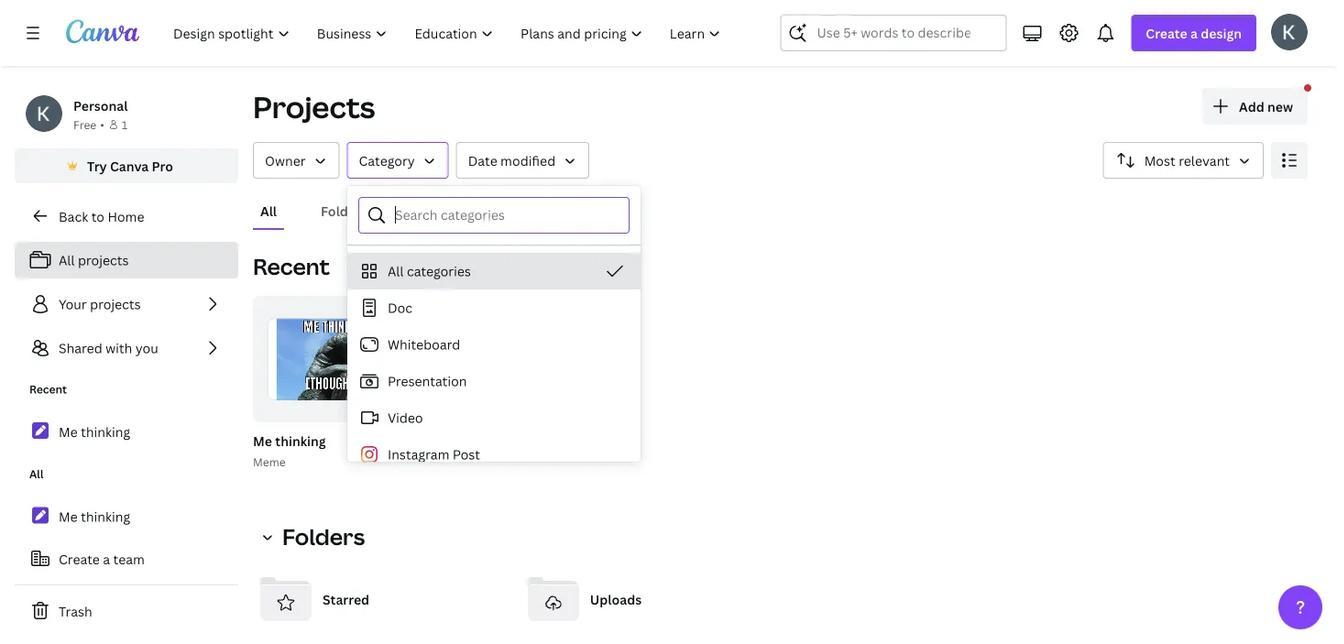 Task type: locate. For each thing, give the bounding box(es) containing it.
1 vertical spatial a
[[103, 551, 110, 568]]

thinking inside me thinking meme
[[275, 432, 326, 450]]

categories
[[407, 263, 471, 280]]

pro
[[152, 157, 173, 175]]

back to home link
[[15, 198, 238, 235]]

all inside button
[[388, 263, 404, 280]]

whiteboard option
[[348, 326, 641, 363]]

thinking down "shared with you"
[[81, 423, 130, 441]]

1 vertical spatial me thinking link
[[15, 497, 238, 536]]

thinking for second me thinking link from the bottom
[[81, 423, 130, 441]]

projects
[[253, 87, 375, 127]]

doc button
[[348, 290, 641, 326]]

create inside button
[[59, 551, 100, 568]]

images button
[[497, 193, 556, 228]]

free •
[[73, 117, 104, 132]]

create left design
[[1147, 24, 1188, 42]]

projects down back to home
[[78, 252, 129, 269]]

me thinking button
[[253, 430, 326, 453]]

0 vertical spatial projects
[[78, 252, 129, 269]]

1 me thinking link from the top
[[15, 413, 238, 452]]

0 horizontal spatial recent
[[29, 382, 67, 397]]

all
[[260, 202, 277, 220], [59, 252, 75, 269], [388, 263, 404, 280], [29, 467, 44, 482]]

with
[[106, 340, 132, 357]]

create
[[1147, 24, 1188, 42], [59, 551, 100, 568]]

home
[[108, 208, 144, 225]]

None search field
[[781, 15, 1007, 51]]

0 vertical spatial a
[[1191, 24, 1199, 42]]

a
[[1191, 24, 1199, 42], [103, 551, 110, 568]]

a inside dropdown button
[[1191, 24, 1199, 42]]

trash link
[[15, 593, 238, 630]]

relevant
[[1179, 152, 1231, 169]]

projects
[[78, 252, 129, 269], [90, 296, 141, 313]]

1 vertical spatial recent
[[29, 382, 67, 397]]

me thinking
[[59, 423, 130, 441], [59, 508, 130, 526]]

list
[[15, 242, 238, 367]]

1 horizontal spatial recent
[[253, 252, 330, 282]]

shared
[[59, 340, 102, 357]]

me up "create a team"
[[59, 508, 78, 526]]

recent
[[253, 252, 330, 282], [29, 382, 67, 397]]

whiteboard
[[388, 336, 461, 354]]

modified
[[501, 152, 556, 169]]

2 me thinking link from the top
[[15, 497, 238, 536]]

create a team
[[59, 551, 145, 568]]

create for create a design
[[1147, 24, 1188, 42]]

me
[[59, 423, 78, 441], [253, 432, 272, 450], [59, 508, 78, 526]]

list box
[[348, 253, 641, 645]]

presentation option
[[348, 363, 641, 400]]

top level navigation element
[[161, 15, 737, 51]]

1 vertical spatial me thinking
[[59, 508, 130, 526]]

me thinking up "create a team"
[[59, 508, 130, 526]]

folders button
[[253, 519, 376, 556]]

projects right "your"
[[90, 296, 141, 313]]

a inside button
[[103, 551, 110, 568]]

thinking
[[81, 423, 130, 441], [275, 432, 326, 450], [81, 508, 130, 526]]

a for team
[[103, 551, 110, 568]]

thinking up "create a team"
[[81, 508, 130, 526]]

0 vertical spatial create
[[1147, 24, 1188, 42]]

starred link
[[253, 567, 506, 633]]

me up 'meme'
[[253, 432, 272, 450]]

all inside button
[[260, 202, 277, 220]]

folders
[[321, 202, 368, 220], [282, 522, 365, 552]]

0 vertical spatial me thinking link
[[15, 413, 238, 452]]

Category button
[[347, 142, 449, 179]]

1 horizontal spatial a
[[1191, 24, 1199, 42]]

1 vertical spatial projects
[[90, 296, 141, 313]]

0 vertical spatial folders
[[321, 202, 368, 220]]

most relevant
[[1145, 152, 1231, 169]]

doc
[[388, 299, 413, 317]]

all inside list
[[59, 252, 75, 269]]

recent down shared
[[29, 382, 67, 397]]

create inside dropdown button
[[1147, 24, 1188, 42]]

list box containing all categories
[[348, 253, 641, 645]]

0 horizontal spatial create
[[59, 551, 100, 568]]

designs button
[[404, 193, 468, 228]]

0 horizontal spatial a
[[103, 551, 110, 568]]

1 horizontal spatial create
[[1147, 24, 1188, 42]]

1 vertical spatial folders
[[282, 522, 365, 552]]

a left design
[[1191, 24, 1199, 42]]

Search categories search field
[[395, 198, 618, 233]]

0 vertical spatial me thinking
[[59, 423, 130, 441]]

new
[[1268, 98, 1294, 115]]

create left team
[[59, 551, 100, 568]]

all button
[[253, 193, 284, 228]]

folders up starred at the left of page
[[282, 522, 365, 552]]

free
[[73, 117, 97, 132]]

1 vertical spatial create
[[59, 551, 100, 568]]

post
[[453, 446, 481, 464]]

folders button
[[314, 193, 375, 228]]

your projects link
[[15, 286, 238, 323]]

starred
[[323, 591, 370, 608]]

folders down category
[[321, 202, 368, 220]]

all projects link
[[15, 242, 238, 279]]

recent down "all" button
[[253, 252, 330, 282]]

Search search field
[[817, 16, 971, 50]]

me thinking link
[[15, 413, 238, 452], [15, 497, 238, 536]]

add new button
[[1203, 88, 1309, 125]]

0 vertical spatial recent
[[253, 252, 330, 282]]

me thinking link down shared with you link
[[15, 413, 238, 452]]

thinking up 'meme'
[[275, 432, 326, 450]]

images
[[505, 202, 549, 220]]

all for "all" button
[[260, 202, 277, 220]]

me thinking link up the create a team button
[[15, 497, 238, 536]]

me thinking down shared
[[59, 423, 130, 441]]

me down shared
[[59, 423, 78, 441]]

a left team
[[103, 551, 110, 568]]



Task type: vqa. For each thing, say whether or not it's contained in the screenshot.
right Media
no



Task type: describe. For each thing, give the bounding box(es) containing it.
folders inside button
[[321, 202, 368, 220]]

1
[[122, 117, 128, 132]]

shared with you link
[[15, 330, 238, 367]]

trash
[[59, 603, 92, 620]]

projects for all projects
[[78, 252, 129, 269]]

me thinking meme
[[253, 432, 326, 470]]

projects for your projects
[[90, 296, 141, 313]]

add new
[[1240, 98, 1294, 115]]

design
[[1202, 24, 1243, 42]]

whiteboard button
[[348, 326, 641, 363]]

add
[[1240, 98, 1265, 115]]

instagram post option
[[348, 437, 641, 473]]

meme
[[253, 454, 286, 470]]

back
[[59, 208, 88, 225]]

try
[[87, 157, 107, 175]]

designs
[[412, 202, 461, 220]]

uploads link
[[521, 567, 774, 633]]

date modified
[[468, 152, 556, 169]]

create for create a team
[[59, 551, 100, 568]]

personal
[[73, 97, 128, 114]]

presentation button
[[348, 363, 641, 400]]

try canva pro
[[87, 157, 173, 175]]

shared with you
[[59, 340, 158, 357]]

all categories button
[[348, 253, 641, 290]]

Date modified button
[[456, 142, 590, 179]]

your projects
[[59, 296, 141, 313]]

1 me thinking from the top
[[59, 423, 130, 441]]

all for all categories
[[388, 263, 404, 280]]

Owner button
[[253, 142, 340, 179]]

me inside me thinking meme
[[253, 432, 272, 450]]

you
[[135, 340, 158, 357]]

video
[[388, 409, 423, 427]]

create a design button
[[1132, 15, 1257, 51]]

all projects
[[59, 252, 129, 269]]

•
[[100, 117, 104, 132]]

instagram post button
[[348, 437, 641, 473]]

most
[[1145, 152, 1176, 169]]

create a team button
[[15, 541, 238, 578]]

all categories option
[[348, 253, 641, 290]]

all for all projects
[[59, 252, 75, 269]]

all categories
[[388, 263, 471, 280]]

try canva pro button
[[15, 149, 238, 183]]

presentation
[[388, 373, 467, 390]]

2 me thinking from the top
[[59, 508, 130, 526]]

video option
[[348, 400, 641, 437]]

team
[[113, 551, 145, 568]]

folders inside dropdown button
[[282, 522, 365, 552]]

video button
[[348, 400, 641, 437]]

doc option
[[348, 290, 641, 326]]

category
[[359, 152, 415, 169]]

kendall parks image
[[1272, 14, 1309, 50]]

list containing all projects
[[15, 242, 238, 367]]

Sort by button
[[1104, 142, 1265, 179]]

thinking for 1st me thinking link from the bottom
[[81, 508, 130, 526]]

uploads
[[590, 591, 642, 608]]

to
[[91, 208, 104, 225]]

instagram
[[388, 446, 450, 464]]

your
[[59, 296, 87, 313]]

instagram post
[[388, 446, 481, 464]]

create a design
[[1147, 24, 1243, 42]]

date
[[468, 152, 498, 169]]

back to home
[[59, 208, 144, 225]]

canva
[[110, 157, 149, 175]]

a for design
[[1191, 24, 1199, 42]]

owner
[[265, 152, 306, 169]]



